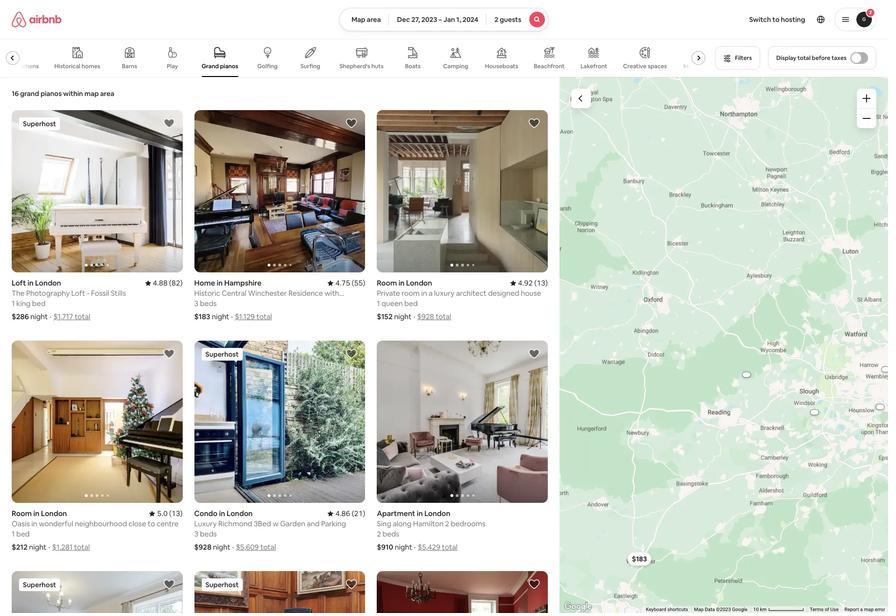 Task type: vqa. For each thing, say whether or not it's contained in the screenshot.
the $928 to the bottom
yes



Task type: describe. For each thing, give the bounding box(es) containing it.
london for loft
[[35, 279, 61, 288]]

stills
[[111, 289, 126, 298]]

5.0
[[157, 509, 168, 519]]

play
[[167, 62, 178, 70]]

1 vertical spatial map
[[865, 607, 874, 613]]

5.0 (13)
[[157, 509, 183, 519]]

$1,281
[[52, 543, 73, 552]]

$152 inside the $152 $212
[[860, 326, 875, 335]]

centre
[[157, 520, 179, 529]]

creative spaces
[[624, 62, 667, 70]]

report a map error link
[[845, 607, 886, 613]]

$910
[[377, 543, 394, 552]]

total inside apartment in london sing along hamilton 2 bedrooms 2 beds $910 night · $5,429 total
[[442, 543, 458, 552]]

4.75 out of 5 average rating,  55 reviews image
[[328, 279, 365, 288]]

4.75 (55)
[[336, 279, 365, 288]]

27,
[[412, 15, 420, 24]]

taxes
[[832, 54, 847, 62]]

2 button
[[835, 8, 877, 31]]

hosting
[[782, 15, 806, 24]]

10 km
[[756, 607, 771, 613]]

close
[[129, 520, 146, 529]]

km
[[763, 607, 770, 613]]

2 inside dropdown button
[[870, 9, 873, 16]]

bed for loft in london the photography loft - fossil stills 1 king bed $286 night · $1,717 total
[[32, 299, 45, 308]]

parking
[[321, 520, 346, 529]]

4.86
[[336, 509, 350, 519]]

16
[[12, 89, 19, 98]]

luxury
[[194, 520, 217, 529]]

4.86 (21)
[[336, 509, 365, 519]]

–
[[439, 15, 442, 24]]

wonderful
[[39, 520, 73, 529]]

photography
[[26, 289, 70, 298]]

(13) for room in london private room in a luxury architect designed house 1 queen bed $152 night · $928 total
[[535, 279, 548, 288]]

total inside 3 beds $183 night · $1,129 total
[[257, 312, 272, 322]]

$183 inside 3 beds $183 night · $1,129 total
[[194, 312, 210, 322]]

switch
[[750, 15, 772, 24]]

$928 inside condo in london luxury richmond 3bed w garden and parking 3 beds $928 night · $5,609 total
[[194, 543, 212, 552]]

$5,429
[[418, 543, 441, 552]]

5.0 out of 5 average rating,  13 reviews image
[[150, 509, 183, 519]]

1,
[[457, 15, 461, 24]]

historical homes
[[54, 62, 100, 70]]

$212 inside room in london oasis in wonderful neighbourhood close to centre 1 bed $212 night · $1,281 total
[[12, 543, 28, 552]]

report a map error
[[845, 607, 886, 613]]

london for 3bed
[[227, 509, 253, 519]]

terms of use
[[810, 607, 839, 613]]

w
[[273, 520, 279, 529]]

boats
[[405, 62, 421, 70]]

1 vertical spatial area
[[100, 89, 114, 98]]

camping
[[444, 62, 469, 70]]

richmond
[[218, 520, 252, 529]]

keyboard
[[649, 607, 669, 613]]

total inside the loft in london the photography loft - fossil stills 1 king bed $286 night · $1,717 total
[[75, 312, 90, 322]]

room in london oasis in wonderful neighbourhood close to centre 1 bed $212 night · $1,281 total
[[12, 509, 179, 552]]

homes
[[82, 62, 100, 70]]

shepherd's huts
[[340, 62, 384, 70]]

$11,500
[[835, 340, 845, 343]]

area inside map area button
[[367, 15, 381, 24]]

condo
[[194, 509, 218, 519]]

apartment in london sing along hamilton 2 bedrooms 2 beds $910 night · $5,429 total
[[377, 509, 486, 552]]

london for wonderful
[[41, 509, 67, 519]]

$28 button
[[875, 340, 889, 354]]

golfing
[[257, 62, 278, 70]]

in for room in london oasis in wonderful neighbourhood close to centre 1 bed $212 night · $1,281 total
[[33, 509, 39, 519]]

· inside 3 beds $183 night · $1,129 total
[[231, 312, 233, 322]]

sing
[[377, 520, 392, 529]]

total inside condo in london luxury richmond 3bed w garden and parking 3 beds $928 night · $5,609 total
[[261, 543, 276, 552]]

$152 button
[[855, 324, 879, 337]]

chef's kitchens
[[0, 62, 39, 70]]

map area
[[352, 15, 381, 24]]

total inside "button"
[[798, 54, 811, 62]]

google map
showing 16 stays. region
[[560, 77, 889, 614]]

google image
[[562, 601, 595, 614]]

beachfront
[[534, 62, 565, 70]]

1 vertical spatial pianos
[[41, 89, 62, 98]]

terms of use link
[[810, 607, 839, 613]]

creative
[[624, 62, 647, 70]]

$1,129
[[235, 312, 255, 322]]

fossil
[[91, 289, 109, 298]]

apartment
[[377, 509, 416, 519]]

1 vertical spatial loft
[[71, 289, 85, 298]]

add to wishlist: villa in havering-atte-bower image
[[529, 579, 540, 591]]

add to wishlist: home in hampshire image
[[346, 118, 358, 129]]

4.92 out of 5 average rating,  13 reviews image
[[511, 279, 548, 288]]

oasis
[[12, 520, 30, 529]]

$928 inside 'room in london private room in a luxury architect designed house 1 queen bed $152 night · $928 total'
[[417, 312, 434, 322]]

$11,500 button
[[830, 339, 850, 344]]

(21)
[[352, 509, 365, 519]]

4.88 (82)
[[153, 279, 183, 288]]

$212 button
[[871, 369, 889, 383]]

in for home in hampshire
[[217, 279, 223, 288]]

dec 27, 2023 – jan 1, 2024 button
[[389, 8, 487, 31]]

$152 inside 'room in london private room in a luxury architect designed house 1 queen bed $152 night · $928 total'
[[377, 312, 393, 322]]

(55)
[[352, 279, 365, 288]]

2 inside button
[[495, 15, 499, 24]]

dec
[[397, 15, 410, 24]]

display
[[777, 54, 797, 62]]

total inside room in london oasis in wonderful neighbourhood close to centre 1 bed $212 night · $1,281 total
[[74, 543, 90, 552]]

add to wishlist: room in london image
[[163, 348, 175, 360]]

google
[[735, 607, 750, 613]]

1 horizontal spatial a
[[861, 607, 863, 613]]

$5,429 total button
[[418, 543, 458, 552]]

$286
[[12, 312, 29, 322]]

kitchens
[[15, 62, 39, 70]]

shepherd's
[[340, 62, 370, 70]]

error
[[876, 607, 886, 613]]

switch to hosting
[[750, 15, 806, 24]]

architect
[[456, 289, 487, 298]]

london for hamilton
[[425, 509, 451, 519]]

hamilton
[[413, 520, 444, 529]]

$1,129 total button
[[235, 312, 272, 322]]

2023
[[422, 15, 437, 24]]

the
[[12, 289, 25, 298]]

night inside room in london oasis in wonderful neighbourhood close to centre 1 bed $212 night · $1,281 total
[[29, 543, 46, 552]]

· inside 'room in london private room in a luxury architect designed house 1 queen bed $152 night · $928 total'
[[414, 312, 416, 322]]

$5,609
[[236, 543, 259, 552]]

zoom in image
[[863, 95, 871, 102]]

1 horizontal spatial pianos
[[220, 62, 238, 70]]

switch to hosting link
[[744, 9, 812, 30]]



Task type: locate. For each thing, give the bounding box(es) containing it.
2024
[[463, 15, 479, 24]]

night inside the loft in london the photography loft - fossil stills 1 king bed $286 night · $1,717 total
[[30, 312, 48, 322]]

3 inside 3 beds $183 night · $1,129 total
[[194, 299, 199, 308]]

huts
[[372, 62, 384, 70]]

0 horizontal spatial $152
[[377, 312, 393, 322]]

night
[[30, 312, 48, 322], [212, 312, 229, 322], [394, 312, 412, 322], [29, 543, 46, 552], [213, 543, 231, 552], [395, 543, 412, 552]]

room for oasis
[[12, 509, 32, 519]]

0 horizontal spatial pianos
[[41, 89, 62, 98]]

mansions
[[684, 62, 710, 70]]

· inside room in london oasis in wonderful neighbourhood close to centre 1 bed $212 night · $1,281 total
[[48, 543, 50, 552]]

1 3 from the top
[[194, 299, 199, 308]]

total left before
[[798, 54, 811, 62]]

bed inside the loft in london the photography loft - fossil stills 1 king bed $286 night · $1,717 total
[[32, 299, 45, 308]]

0 horizontal spatial map
[[84, 89, 99, 98]]

0 vertical spatial to
[[773, 15, 780, 24]]

london
[[35, 279, 61, 288], [406, 279, 433, 288], [41, 509, 67, 519], [227, 509, 253, 519], [425, 509, 451, 519]]

chef's
[[0, 62, 14, 70]]

1 vertical spatial room
[[12, 509, 32, 519]]

· left $1,129
[[231, 312, 233, 322]]

1 horizontal spatial loft
[[71, 289, 85, 298]]

loft in london the photography loft - fossil stills 1 king bed $286 night · $1,717 total
[[12, 279, 126, 322]]

(82)
[[169, 279, 183, 288]]

none search field containing map area
[[340, 8, 549, 31]]

3 down home
[[194, 299, 199, 308]]

condo in london luxury richmond 3bed w garden and parking 3 beds $928 night · $5,609 total
[[194, 509, 346, 552]]

· inside condo in london luxury richmond 3bed w garden and parking 3 beds $928 night · $5,609 total
[[232, 543, 234, 552]]

map data ©2023 google
[[697, 607, 750, 613]]

(13)
[[535, 279, 548, 288], [169, 509, 183, 519]]

loft up the the
[[12, 279, 26, 288]]

1 vertical spatial $928
[[194, 543, 212, 552]]

report
[[845, 607, 860, 613]]

houseboats
[[485, 62, 519, 70]]

2 horizontal spatial bed
[[405, 299, 418, 308]]

beds down "sing" at the bottom
[[383, 530, 400, 539]]

a inside 'room in london private room in a luxury architect designed house 1 queen bed $152 night · $928 total'
[[429, 289, 433, 298]]

in right condo
[[219, 509, 225, 519]]

london up photography in the top of the page
[[35, 279, 61, 288]]

private
[[377, 289, 400, 298]]

add to wishlist: condo in london image
[[346, 348, 358, 360]]

designed
[[489, 289, 520, 298]]

in inside condo in london luxury richmond 3bed w garden and parking 3 beds $928 night · $5,609 total
[[219, 509, 225, 519]]

total down luxury
[[436, 312, 452, 322]]

$928 down luxury
[[194, 543, 212, 552]]

total right $1,129
[[257, 312, 272, 322]]

0 horizontal spatial $928
[[194, 543, 212, 552]]

(13) up house
[[535, 279, 548, 288]]

room up the oasis
[[12, 509, 32, 519]]

home
[[194, 279, 215, 288]]

beds inside 3 beds $183 night · $1,129 total
[[200, 299, 217, 308]]

4.92
[[518, 279, 533, 288]]

1 horizontal spatial $212
[[875, 372, 889, 380]]

total right $5,429
[[442, 543, 458, 552]]

room inside room in london oasis in wonderful neighbourhood close to centre 1 bed $212 night · $1,281 total
[[12, 509, 32, 519]]

london inside the loft in london the photography loft - fossil stills 1 king bed $286 night · $1,717 total
[[35, 279, 61, 288]]

house
[[521, 289, 542, 298]]

$212
[[875, 372, 889, 380], [12, 543, 28, 552]]

0 vertical spatial 3
[[194, 299, 199, 308]]

map left dec
[[352, 15, 366, 24]]

0 vertical spatial map
[[84, 89, 99, 98]]

bed for room in london oasis in wonderful neighbourhood close to centre 1 bed $212 night · $1,281 total
[[16, 530, 30, 539]]

0 vertical spatial $928
[[417, 312, 434, 322]]

along
[[393, 520, 412, 529]]

-
[[87, 289, 90, 298]]

total inside 'room in london private room in a luxury architect designed house 1 queen bed $152 night · $928 total'
[[436, 312, 452, 322]]

map left error
[[865, 607, 874, 613]]

lakefront
[[581, 62, 608, 70]]

1 vertical spatial $212
[[12, 543, 28, 552]]

1 horizontal spatial area
[[367, 15, 381, 24]]

pianos right grand
[[220, 62, 238, 70]]

spaces
[[648, 62, 667, 70]]

add to wishlist: cottage in wraysbury image
[[163, 579, 175, 591]]

map right the within
[[84, 89, 99, 98]]

in right home
[[217, 279, 223, 288]]

beds inside condo in london luxury richmond 3bed w garden and parking 3 beds $928 night · $5,609 total
[[200, 530, 217, 539]]

in for room in london private room in a luxury architect designed house 1 queen bed $152 night · $928 total
[[399, 279, 405, 288]]

$183
[[194, 312, 210, 322], [605, 512, 620, 521]]

bed inside 'room in london private room in a luxury architect designed house 1 queen bed $152 night · $928 total'
[[405, 299, 418, 308]]

0 vertical spatial (13)
[[535, 279, 548, 288]]

map for map data ©2023 google
[[697, 607, 707, 613]]

4.88 out of 5 average rating,  82 reviews image
[[145, 279, 183, 288]]

1 vertical spatial map
[[697, 607, 707, 613]]

night left $1,129
[[212, 312, 229, 322]]

bed inside room in london oasis in wonderful neighbourhood close to centre 1 bed $212 night · $1,281 total
[[16, 530, 30, 539]]

night right $286
[[30, 312, 48, 322]]

(13) for room in london oasis in wonderful neighbourhood close to centre 1 bed $212 night · $1,281 total
[[169, 509, 183, 519]]

king
[[16, 299, 31, 308]]

add to wishlist: apartment in london image
[[529, 348, 540, 360]]

beds down home
[[200, 299, 217, 308]]

terms
[[810, 607, 824, 613]]

$928 down room
[[417, 312, 434, 322]]

· left $928 total button
[[414, 312, 416, 322]]

$152 $212
[[860, 326, 889, 380]]

1 inside room in london oasis in wonderful neighbourhood close to centre 1 bed $212 night · $1,281 total
[[12, 530, 15, 539]]

0 horizontal spatial $183
[[194, 312, 210, 322]]

a
[[429, 289, 433, 298], [861, 607, 863, 613]]

map left data
[[697, 607, 707, 613]]

0 horizontal spatial (13)
[[169, 509, 183, 519]]

filters
[[736, 54, 753, 62]]

room inside 'room in london private room in a luxury architect designed house 1 queen bed $152 night · $928 total'
[[377, 279, 397, 288]]

london up hamilton
[[425, 509, 451, 519]]

1 vertical spatial 3
[[194, 530, 199, 539]]

$212 down '$28' button
[[875, 372, 889, 380]]

to inside room in london oasis in wonderful neighbourhood close to centre 1 bed $212 night · $1,281 total
[[148, 520, 155, 529]]

1 horizontal spatial $928
[[417, 312, 434, 322]]

night inside 3 beds $183 night · $1,129 total
[[212, 312, 229, 322]]

©2023
[[719, 607, 734, 613]]

filters button
[[716, 46, 761, 70]]

shortcuts
[[670, 607, 691, 613]]

$1,717 total button
[[53, 312, 90, 322]]

night inside 'room in london private room in a luxury architect designed house 1 queen bed $152 night · $928 total'
[[394, 312, 412, 322]]

map for map area
[[352, 15, 366, 24]]

area left dec
[[367, 15, 381, 24]]

in up hamilton
[[417, 509, 423, 519]]

profile element
[[561, 0, 877, 39]]

(13) up centre
[[169, 509, 183, 519]]

night left $5,609
[[213, 543, 231, 552]]

map area button
[[340, 8, 390, 31]]

$1,717
[[53, 312, 73, 322]]

· left $5,609
[[232, 543, 234, 552]]

map inside map area button
[[352, 15, 366, 24]]

0 vertical spatial pianos
[[220, 62, 238, 70]]

0 vertical spatial area
[[367, 15, 381, 24]]

None search field
[[340, 8, 549, 31]]

1 horizontal spatial room
[[377, 279, 397, 288]]

total right $1,717
[[75, 312, 90, 322]]

room
[[402, 289, 420, 298]]

and
[[307, 520, 320, 529]]

$183 button
[[601, 510, 624, 524]]

0 vertical spatial a
[[429, 289, 433, 298]]

0 vertical spatial room
[[377, 279, 397, 288]]

3 beds $183 night · $1,129 total
[[194, 299, 272, 322]]

grand
[[202, 62, 219, 70]]

london inside apartment in london sing along hamilton 2 bedrooms 2 beds $910 night · $5,429 total
[[425, 509, 451, 519]]

luxury
[[435, 289, 455, 298]]

16 grand pianos within map area
[[12, 89, 114, 98]]

1 horizontal spatial to
[[773, 15, 780, 24]]

add to wishlist: room in london image
[[529, 118, 540, 129]]

zoom out image
[[863, 115, 871, 122]]

0 horizontal spatial area
[[100, 89, 114, 98]]

london up richmond at the left of page
[[227, 509, 253, 519]]

· inside apartment in london sing along hamilton 2 bedrooms 2 beds $910 night · $5,429 total
[[414, 543, 416, 552]]

1 left queen
[[377, 299, 380, 308]]

night left $1,281
[[29, 543, 46, 552]]

area down homes
[[100, 89, 114, 98]]

1 vertical spatial $152
[[860, 326, 875, 335]]

1 horizontal spatial map
[[697, 607, 707, 613]]

add to wishlist: home in henley-on-thames image
[[346, 579, 358, 591]]

$1,281 total button
[[52, 543, 90, 552]]

to right close
[[148, 520, 155, 529]]

· left $1,717
[[50, 312, 51, 322]]

in right the oasis
[[31, 520, 37, 529]]

4.92 (13)
[[518, 279, 548, 288]]

night right $910
[[395, 543, 412, 552]]

1 inside 'room in london private room in a luxury architect designed house 1 queen bed $152 night · $928 total'
[[377, 299, 380, 308]]

night inside apartment in london sing along hamilton 2 bedrooms 2 beds $910 night · $5,429 total
[[395, 543, 412, 552]]

bed down the oasis
[[16, 530, 30, 539]]

to right switch
[[773, 15, 780, 24]]

1 horizontal spatial (13)
[[535, 279, 548, 288]]

in up room
[[399, 279, 405, 288]]

0 horizontal spatial $212
[[12, 543, 28, 552]]

london up wonderful
[[41, 509, 67, 519]]

1 horizontal spatial bed
[[32, 299, 45, 308]]

$183 inside button
[[605, 512, 620, 521]]

0 vertical spatial map
[[352, 15, 366, 24]]

display total before taxes
[[777, 54, 847, 62]]

$212 inside the $152 $212
[[875, 372, 889, 380]]

beds inside apartment in london sing along hamilton 2 bedrooms 2 beds $910 night · $5,429 total
[[383, 530, 400, 539]]

in right room
[[422, 289, 427, 298]]

bed down photography in the top of the page
[[32, 299, 45, 308]]

night inside condo in london luxury richmond 3bed w garden and parking 3 beds $928 night · $5,609 total
[[213, 543, 231, 552]]

a right report
[[861, 607, 863, 613]]

in for apartment in london sing along hamilton 2 bedrooms 2 beds $910 night · $5,429 total
[[417, 509, 423, 519]]

0 horizontal spatial a
[[429, 289, 433, 298]]

surfing
[[301, 62, 321, 70]]

1 vertical spatial a
[[861, 607, 863, 613]]

room
[[377, 279, 397, 288], [12, 509, 32, 519]]

to
[[773, 15, 780, 24], [148, 520, 155, 529]]

0 horizontal spatial map
[[352, 15, 366, 24]]

1 vertical spatial to
[[148, 520, 155, 529]]

1 inside the loft in london the photography loft - fossil stills 1 king bed $286 night · $1,717 total
[[12, 299, 15, 308]]

1 vertical spatial (13)
[[169, 509, 183, 519]]

· left $1,281
[[48, 543, 50, 552]]

total
[[798, 54, 811, 62], [75, 312, 90, 322], [257, 312, 272, 322], [436, 312, 452, 322], [74, 543, 90, 552], [261, 543, 276, 552], [442, 543, 458, 552]]

3 inside condo in london luxury richmond 3bed w garden and parking 3 beds $928 night · $5,609 total
[[194, 530, 199, 539]]

beds down luxury
[[200, 530, 217, 539]]

in for condo in london luxury richmond 3bed w garden and parking 3 beds $928 night · $5,609 total
[[219, 509, 225, 519]]

3 down luxury
[[194, 530, 199, 539]]

night down queen
[[394, 312, 412, 322]]

hampshire
[[224, 279, 262, 288]]

in for loft in london the photography loft - fossil stills 1 king bed $286 night · $1,717 total
[[28, 279, 34, 288]]

a left luxury
[[429, 289, 433, 298]]

· inside the loft in london the photography loft - fossil stills 1 king bed $286 night · $1,717 total
[[50, 312, 51, 322]]

grand pianos
[[202, 62, 238, 70]]

group containing historical homes
[[0, 39, 710, 77]]

4.86 out of 5 average rating,  21 reviews image
[[328, 509, 365, 519]]

4.75
[[336, 279, 350, 288]]

0 vertical spatial $152
[[377, 312, 393, 322]]

group
[[0, 39, 710, 77], [12, 110, 183, 273], [194, 110, 365, 273], [377, 110, 548, 273], [12, 341, 183, 504], [194, 341, 365, 504], [377, 341, 548, 504], [12, 572, 183, 614], [194, 572, 365, 614], [377, 572, 548, 614]]

0 horizontal spatial bed
[[16, 530, 30, 539]]

1 horizontal spatial map
[[865, 607, 874, 613]]

map
[[84, 89, 99, 98], [865, 607, 874, 613]]

keyboard shortcuts button
[[649, 607, 691, 614]]

in inside the loft in london the photography loft - fossil stills 1 king bed $286 night · $1,717 total
[[28, 279, 34, 288]]

bed down room
[[405, 299, 418, 308]]

add to wishlist: loft in london image
[[163, 118, 175, 129]]

1 down the oasis
[[12, 530, 15, 539]]

area
[[367, 15, 381, 24], [100, 89, 114, 98]]

london inside room in london oasis in wonderful neighbourhood close to centre 1 bed $212 night · $1,281 total
[[41, 509, 67, 519]]

1 left "king"
[[12, 299, 15, 308]]

0 horizontal spatial loft
[[12, 279, 26, 288]]

london inside 'room in london private room in a luxury architect designed house 1 queen bed $152 night · $928 total'
[[406, 279, 433, 288]]

london inside condo in london luxury richmond 3bed w garden and parking 3 beds $928 night · $5,609 total
[[227, 509, 253, 519]]

total right $1,281
[[74, 543, 90, 552]]

in up photography in the top of the page
[[28, 279, 34, 288]]

beds
[[200, 299, 217, 308], [200, 530, 217, 539], [383, 530, 400, 539]]

1 horizontal spatial $183
[[605, 512, 620, 521]]

10 km button
[[753, 607, 808, 614]]

1 horizontal spatial $152
[[860, 326, 875, 335]]

in inside apartment in london sing along hamilton 2 bedrooms 2 beds $910 night · $5,429 total
[[417, 509, 423, 519]]

jan
[[444, 15, 455, 24]]

2 3 from the top
[[194, 530, 199, 539]]

0 vertical spatial loft
[[12, 279, 26, 288]]

3bed
[[254, 520, 271, 529]]

london up room
[[406, 279, 433, 288]]

1 vertical spatial $183
[[605, 512, 620, 521]]

total right $5,609
[[261, 543, 276, 552]]

loft left - at the left of the page
[[71, 289, 85, 298]]

pianos right the 'grand'
[[41, 89, 62, 98]]

4.88
[[153, 279, 168, 288]]

to inside the profile element
[[773, 15, 780, 24]]

dec 27, 2023 – jan 1, 2024
[[397, 15, 479, 24]]

in up wonderful
[[33, 509, 39, 519]]

room up private
[[377, 279, 397, 288]]

london for in
[[406, 279, 433, 288]]

· left $5,429
[[414, 543, 416, 552]]

0 horizontal spatial to
[[148, 520, 155, 529]]

of
[[825, 607, 830, 613]]

$212 down the oasis
[[12, 543, 28, 552]]

0 vertical spatial $183
[[194, 312, 210, 322]]

before
[[812, 54, 831, 62]]

$152
[[377, 312, 393, 322], [860, 326, 875, 335]]

0 horizontal spatial room
[[12, 509, 32, 519]]

room for private
[[377, 279, 397, 288]]

0 vertical spatial $212
[[875, 372, 889, 380]]

guests
[[500, 15, 522, 24]]



